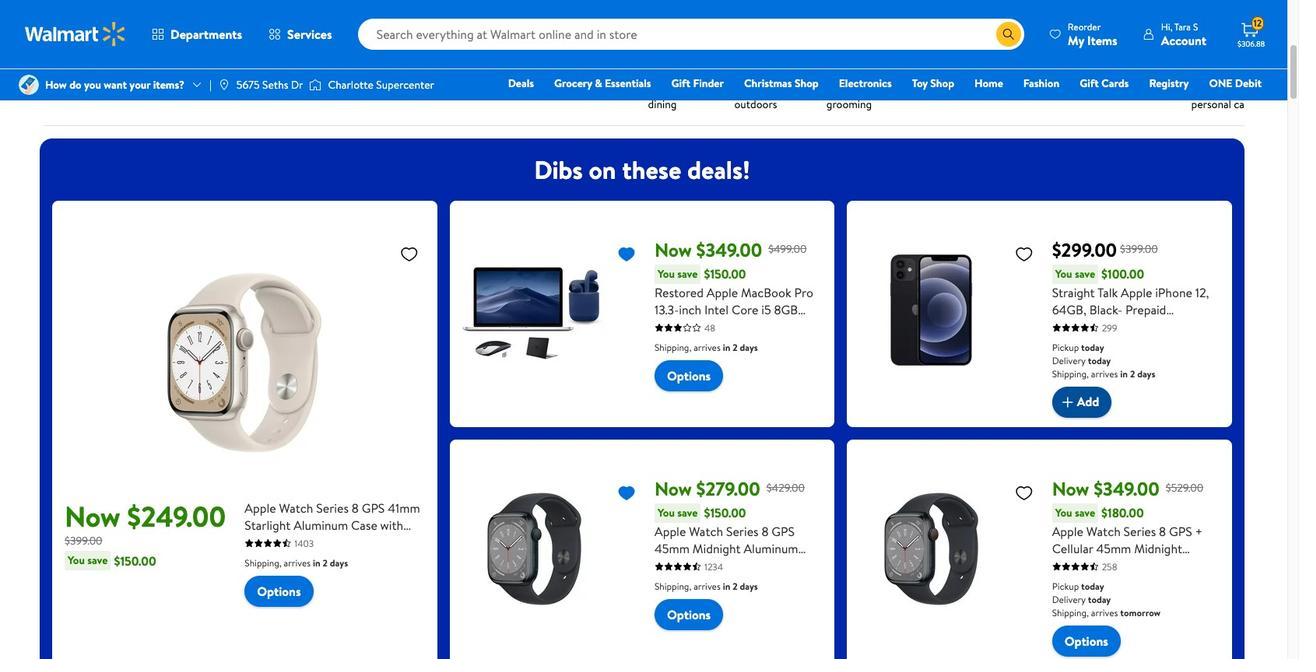 Task type: locate. For each thing, give the bounding box(es) containing it.
Walmart Site-Wide search field
[[358, 19, 1025, 50]]

1 pickup from the top
[[1053, 341, 1080, 354]]

1 horizontal spatial 45mm
[[1097, 540, 1132, 557]]

these
[[622, 152, 682, 187]]

inch
[[679, 301, 702, 318]]

0 horizontal spatial $399.00
[[65, 533, 102, 549]]

intel
[[705, 301, 729, 318]]

pickup down smartphone on the right
[[1053, 341, 1080, 354]]

gps inside you save $180.00 apple watch series 8 gps + cellular 45mm midnight aluminum case with midnight sport band - m/l
[[1170, 523, 1193, 540]]

you inside you save $180.00 apple watch series 8 gps + cellular 45mm midnight aluminum case with midnight sport band - m/l
[[1056, 505, 1073, 521]]

arrives down the 1403
[[284, 557, 311, 570]]

2 horizontal spatial with
[[1139, 557, 1163, 574]]

series inside apple watch series 8 gps 41mm starlight aluminum case with starlight sport band - s/m
[[316, 500, 349, 517]]

1 horizontal spatial fashion
[[1024, 76, 1060, 91]]

2 horizontal spatial watch
[[1087, 523, 1121, 540]]

band inside apple watch series 8 gps 41mm starlight aluminum case with starlight sport band - s/m
[[327, 534, 354, 551]]

watch down $180.00
[[1087, 523, 1121, 540]]

2 horizontal spatial case
[[1110, 557, 1136, 574]]

dibs
[[534, 152, 583, 187]]

 image right dr
[[309, 77, 322, 93]]

home image
[[448, 25, 504, 81]]

0 horizontal spatial aluminum
[[294, 517, 348, 534]]

kitchen & dining link
[[622, 25, 703, 113]]

apple watch series 8 gps 41mm starlight aluminum case with starlight sport band - s/m
[[245, 500, 420, 551]]

1 horizontal spatial band
[[794, 557, 821, 574]]

1 horizontal spatial sport
[[761, 557, 791, 574]]

1 vertical spatial $399.00
[[65, 533, 102, 549]]

sport left s/m
[[294, 534, 324, 551]]

1 horizontal spatial case
[[655, 557, 681, 574]]

pickup inside 'pickup today delivery today shipping, arrives in 2 days'
[[1053, 341, 1080, 354]]

band inside you save $150.00 apple watch series 8 gps 45mm midnight aluminum case with midnight sport band - m/l
[[794, 557, 821, 574]]

items
[[1088, 32, 1118, 49]]

how do you want your items?
[[45, 77, 185, 93]]

1 horizontal spatial shop
[[931, 76, 955, 91]]

deals
[[102, 85, 126, 101]]

arrives left tomorrow
[[1092, 606, 1119, 620]]

0 horizontal spatial watch
[[279, 500, 313, 517]]

1 vertical spatial straight
[[1053, 335, 1095, 352]]

macbook
[[741, 284, 792, 301]]

8 for now $279.00
[[762, 523, 769, 540]]

2 gift from the left
[[1080, 76, 1099, 91]]

deals inside 'link'
[[508, 76, 534, 91]]

1 horizontal spatial series
[[727, 523, 759, 540]]

$150.00 inside you save $150.00 restored apple macbook pro 13.3-inch intel core i5 8gb ram 128gb ssd mac os bundle: black case, wireless mouse, bluetooth/wireless airbuds by certified 2 day express (refurbished)
[[704, 266, 746, 283]]

save
[[678, 266, 698, 282], [1075, 266, 1096, 282], [678, 505, 698, 521], [1075, 505, 1096, 521], [87, 553, 108, 569]]

1 horizontal spatial gift
[[1080, 76, 1099, 91]]

& for essentials
[[595, 76, 603, 91]]

8 inside you save $180.00 apple watch series 8 gps + cellular 45mm midnight aluminum case with midnight sport band - m/l
[[1160, 523, 1167, 540]]

shipping, arrives in 2 days down the 1403
[[245, 557, 348, 570]]

starlight
[[245, 517, 291, 534], [245, 534, 291, 551]]

options link down 1234
[[655, 599, 724, 630]]

$349.00 up macbook
[[697, 236, 763, 263]]

0 horizontal spatial gift
[[672, 76, 691, 91]]

1 horizontal spatial $399.00
[[1121, 241, 1159, 257]]

0 horizontal spatial  image
[[218, 79, 230, 91]]

1 horizontal spatial aluminum
[[744, 540, 799, 557]]

aluminum inside you save $180.00 apple watch series 8 gps + cellular 45mm midnight aluminum case with midnight sport band - m/l
[[1053, 557, 1107, 574]]

cellular
[[1053, 540, 1094, 557]]

home link right supercenter
[[435, 25, 516, 102]]

deals left grocery
[[508, 76, 534, 91]]

$399.00 inside now $249.00 $399.00 you save $150.00
[[65, 533, 102, 549]]

options up express
[[667, 367, 711, 384]]

+
[[1196, 523, 1203, 540]]

|
[[210, 77, 212, 93]]

1 vertical spatial pickup
[[1053, 580, 1080, 593]]

electronics
[[839, 76, 892, 91]]

options link down pickup today delivery today shipping, arrives tomorrow
[[1053, 626, 1121, 657]]

2 vertical spatial $150.00
[[114, 553, 156, 570]]

1 horizontal spatial  image
[[309, 77, 322, 93]]

8gb
[[774, 301, 798, 318]]

48
[[705, 321, 716, 335]]

core
[[732, 301, 759, 318]]

0 horizontal spatial shop
[[795, 76, 819, 91]]

toy
[[912, 76, 928, 91]]

0 vertical spatial shipping, arrives in 2 days
[[655, 341, 758, 354]]

black-
[[1090, 301, 1123, 318]]

ram
[[655, 318, 682, 335]]

apple inside you save $150.00 restored apple macbook pro 13.3-inch intel core i5 8gb ram 128gb ssd mac os bundle: black case, wireless mouse, bluetooth/wireless airbuds by certified 2 day express (refurbished)
[[707, 284, 738, 301]]

& inside beauty & grooming
[[864, 85, 871, 101]]

0 vertical spatial delivery
[[1053, 354, 1086, 367]]

1 horizontal spatial deals
[[508, 76, 534, 91]]

shop fashion. image
[[541, 25, 597, 81]]

 image for charlotte supercenter
[[309, 77, 322, 93]]

2 horizontal spatial 8
[[1160, 523, 1167, 540]]

0 vertical spatial pickup
[[1053, 341, 1080, 354]]

you inside you save $150.00 apple watch series 8 gps 45mm midnight aluminum case with midnight sport band - m/l
[[658, 505, 675, 521]]

1 vertical spatial delivery
[[1053, 593, 1086, 606]]

gift cards
[[1080, 76, 1130, 91]]

$150.00 down $249.00
[[114, 553, 156, 570]]

band inside you save $180.00 apple watch series 8 gps + cellular 45mm midnight aluminum case with midnight sport band - m/l
[[1085, 574, 1113, 592]]

2 horizontal spatial -
[[1116, 574, 1120, 592]]

0 horizontal spatial series
[[316, 500, 349, 517]]

you
[[84, 77, 101, 93]]

beauty & grooming
[[827, 85, 872, 112]]

& inside "link"
[[595, 76, 603, 91]]

12
[[1254, 17, 1263, 30]]

in
[[723, 341, 731, 354], [1121, 367, 1128, 381], [313, 557, 321, 570], [723, 580, 731, 593]]

sport right 1234
[[761, 557, 791, 574]]

0 horizontal spatial 8
[[352, 500, 359, 517]]

home link right food
[[968, 75, 1011, 92]]

& for outdoors
[[769, 85, 776, 101]]

now
[[655, 236, 692, 263], [655, 476, 692, 502], [1053, 476, 1090, 502], [65, 497, 120, 536]]

toys
[[279, 85, 299, 101]]

pickup
[[1053, 341, 1080, 354], [1053, 580, 1080, 593]]

walmart+ link
[[1209, 97, 1269, 114]]

series left 41mm
[[316, 500, 349, 517]]

tara
[[1175, 20, 1192, 33]]

series down now $279.00 $429.00
[[727, 523, 759, 540]]

series inside you save $180.00 apple watch series 8 gps + cellular 45mm midnight aluminum case with midnight sport band - m/l
[[1124, 523, 1157, 540]]

pickup inside pickup today delivery today shipping, arrives tomorrow
[[1053, 580, 1080, 593]]

0 horizontal spatial $349.00
[[697, 236, 763, 263]]

2 vertical spatial shipping, arrives in 2 days
[[655, 580, 758, 593]]

options link for now $349.00 $529.00
[[1053, 626, 1121, 657]]

you inside you save $150.00 restored apple macbook pro 13.3-inch intel core i5 8gb ram 128gb ssd mac os bundle: black case, wireless mouse, bluetooth/wireless airbuds by certified 2 day express (refurbished)
[[658, 266, 675, 282]]

0 horizontal spatial sport
[[294, 534, 324, 551]]

2 horizontal spatial gps
[[1170, 523, 1193, 540]]

8 inside you save $150.00 apple watch series 8 gps 45mm midnight aluminum case with midnight sport band - m/l
[[762, 523, 769, 540]]

new deals link
[[62, 25, 143, 102]]

options down pickup today delivery today shipping, arrives tomorrow
[[1065, 633, 1109, 650]]

shipping, inside pickup today delivery today shipping, arrives tomorrow
[[1053, 606, 1089, 620]]

0 horizontal spatial band
[[327, 534, 354, 551]]

1 vertical spatial $349.00
[[1094, 476, 1160, 502]]

1 straight from the top
[[1053, 284, 1095, 301]]

watch inside you save $180.00 apple watch series 8 gps + cellular 45mm midnight aluminum case with midnight sport band - m/l
[[1087, 523, 1121, 540]]

how
[[45, 77, 67, 93]]

wellness & personal care link
[[1183, 25, 1264, 113]]

options link down bundle:
[[655, 360, 724, 391]]

search icon image
[[1003, 28, 1015, 40]]

0 horizontal spatial deals
[[196, 85, 222, 101]]

watch for now $349.00
[[1087, 523, 1121, 540]]

arrives down 'talk]'
[[1092, 367, 1119, 381]]

2 45mm from the left
[[1097, 540, 1132, 557]]

save for now $349.00 $499.00
[[678, 266, 698, 282]]

days inside 'pickup today delivery today shipping, arrives in 2 days'
[[1138, 367, 1156, 381]]

gps inside you save $150.00 apple watch series 8 gps 45mm midnight aluminum case with midnight sport band - m/l
[[772, 523, 795, 540]]

gps down $429.00
[[772, 523, 795, 540]]

$399.00
[[1121, 241, 1159, 257], [65, 533, 102, 549]]

series down $180.00
[[1124, 523, 1157, 540]]

8 for now $349.00
[[1160, 523, 1167, 540]]

2 horizontal spatial series
[[1124, 523, 1157, 540]]

m/l inside you save $150.00 apple watch series 8 gps 45mm midnight aluminum case with midnight sport band - m/l
[[663, 574, 684, 592]]

case left 1234
[[655, 557, 681, 574]]

& inside kitchen & dining
[[678, 85, 686, 101]]

8 left 41mm
[[352, 500, 359, 517]]

straight down '64gb,'
[[1053, 335, 1095, 352]]

0 vertical spatial $349.00
[[697, 236, 763, 263]]

1 horizontal spatial 8
[[762, 523, 769, 540]]

2 delivery from the top
[[1053, 593, 1086, 606]]

options for now $349.00 $499.00
[[667, 367, 711, 384]]

0 horizontal spatial -
[[357, 534, 361, 551]]

delivery for now $349.00
[[1053, 593, 1086, 606]]

0 horizontal spatial gps
[[362, 500, 385, 517]]

want
[[104, 77, 127, 93]]

1 horizontal spatial -
[[655, 574, 660, 592]]

case
[[351, 517, 378, 534], [655, 557, 681, 574], [1110, 557, 1136, 574]]

tomorrow
[[1121, 606, 1161, 620]]

1 shop from the left
[[795, 76, 819, 91]]

$299.00 $399.00
[[1053, 236, 1159, 263]]

1234
[[705, 560, 724, 574]]

1 horizontal spatial m/l
[[1123, 574, 1145, 592]]

2 m/l from the left
[[1123, 574, 1145, 592]]

in down 'talk]'
[[1121, 367, 1128, 381]]

0 vertical spatial straight
[[1053, 284, 1095, 301]]

8 down $429.00
[[762, 523, 769, 540]]

sport
[[294, 534, 324, 551], [761, 557, 791, 574], [1053, 574, 1083, 592]]

sports
[[736, 85, 767, 101]]

$150.00 inside you save $150.00 apple watch series 8 gps 45mm midnight aluminum case with midnight sport band - m/l
[[704, 505, 746, 522]]

aluminum up the 1403
[[294, 517, 348, 534]]

in down 1234
[[723, 580, 731, 593]]

2 horizontal spatial aluminum
[[1053, 557, 1107, 574]]

charlotte
[[328, 77, 374, 93]]

shop toys. image
[[261, 25, 317, 81]]

pickup down the "cellular"
[[1053, 580, 1080, 593]]

8
[[352, 500, 359, 517], [762, 523, 769, 540], [1160, 523, 1167, 540]]

home down the home image
[[461, 85, 490, 101]]

1 horizontal spatial watch
[[689, 523, 724, 540]]

services
[[287, 26, 332, 43]]

dining
[[648, 96, 677, 112]]

toy shop
[[912, 76, 955, 91]]

tech link
[[342, 25, 423, 102]]

airbuds
[[655, 370, 696, 387]]

options for now $279.00 $429.00
[[667, 606, 711, 623]]

in inside 'pickup today delivery today shipping, arrives in 2 days'
[[1121, 367, 1128, 381]]

case up pickup today delivery today shipping, arrives tomorrow
[[1110, 557, 1136, 574]]

$399.00 inside $299.00 $399.00
[[1121, 241, 1159, 257]]

0 horizontal spatial with
[[381, 517, 404, 534]]

sports & outdoors
[[735, 85, 778, 112]]

save inside you save $150.00 apple watch series 8 gps 45mm midnight aluminum case with midnight sport band - m/l
[[678, 505, 698, 521]]

gps inside apple watch series 8 gps 41mm starlight aluminum case with starlight sport band - s/m
[[362, 500, 385, 517]]

0 horizontal spatial case
[[351, 517, 378, 534]]

with inside you save $180.00 apple watch series 8 gps + cellular 45mm midnight aluminum case with midnight sport band - m/l
[[1139, 557, 1163, 574]]

home left video
[[975, 76, 1004, 91]]

0 vertical spatial $150.00
[[704, 266, 746, 283]]

 image for 5675 seths dr
[[218, 79, 230, 91]]

2 shop from the left
[[931, 76, 955, 91]]

$150.00 down $279.00
[[704, 505, 746, 522]]

shop right christmas
[[795, 76, 819, 91]]

arrives down 48 on the right of the page
[[694, 341, 721, 354]]

1 horizontal spatial with
[[684, 557, 707, 574]]

watch inside you save $150.00 apple watch series 8 gps 45mm midnight aluminum case with midnight sport band - m/l
[[689, 523, 724, 540]]

electronics link
[[832, 75, 899, 92]]

arrives down 1234
[[694, 580, 721, 593]]

seasonal decor link
[[1089, 25, 1170, 102]]

now inside now $249.00 $399.00 you save $150.00
[[65, 497, 120, 536]]

$529.00
[[1166, 480, 1204, 496]]

save inside you save $150.00 restored apple macbook pro 13.3-inch intel core i5 8gb ram 128gb ssd mac os bundle: black case, wireless mouse, bluetooth/wireless airbuds by certified 2 day express (refurbished)
[[678, 266, 698, 282]]

deals
[[508, 76, 534, 91], [196, 85, 222, 101]]

& inside sports & outdoors
[[769, 85, 776, 101]]

sport down the "cellular"
[[1053, 574, 1083, 592]]

case left 41mm
[[351, 517, 378, 534]]

home
[[975, 76, 1004, 91], [461, 85, 490, 101]]

0 vertical spatial $399.00
[[1121, 241, 1159, 257]]

flash deals
[[169, 85, 222, 101]]

2 horizontal spatial sport
[[1053, 574, 1083, 592]]

Search search field
[[358, 19, 1025, 50]]

certified
[[716, 370, 764, 387]]

gift
[[672, 76, 691, 91], [1080, 76, 1099, 91]]

delivery inside 'pickup today delivery today shipping, arrives in 2 days'
[[1053, 354, 1086, 367]]

$150.00
[[704, 266, 746, 283], [704, 505, 746, 522], [114, 553, 156, 570]]

case,
[[730, 335, 760, 352]]

$150.00 down now $349.00 $499.00
[[704, 266, 746, 283]]

toy shop link
[[905, 75, 962, 92]]

shipping, arrives in 2 days down 48 on the right of the page
[[655, 341, 758, 354]]

case inside you save $180.00 apple watch series 8 gps + cellular 45mm midnight aluminum case with midnight sport band - m/l
[[1110, 557, 1136, 574]]

now for now $349.00 $529.00
[[1053, 476, 1090, 502]]

flash
[[169, 85, 193, 101]]

delivery down smartphone on the right
[[1053, 354, 1086, 367]]

aluminum down $429.00
[[744, 540, 799, 557]]

8 left the + at the right bottom of the page
[[1160, 523, 1167, 540]]

gps left the + at the right bottom of the page
[[1170, 523, 1193, 540]]

shop right toy
[[931, 76, 955, 91]]

shop for toy shop
[[931, 76, 955, 91]]

watch up the 1403
[[279, 500, 313, 517]]

 image right | at the left
[[218, 79, 230, 91]]

delivery down the "cellular"
[[1053, 593, 1086, 606]]

1 45mm from the left
[[655, 540, 690, 557]]

1 gift from the left
[[672, 76, 691, 91]]

0 horizontal spatial m/l
[[663, 574, 684, 592]]

save inside you save $100.00 straight talk apple iphone 12, 64gb, black- prepaid smartphone [locked to straight talk]
[[1075, 266, 1096, 282]]

2
[[733, 341, 738, 354], [1131, 367, 1136, 381], [767, 370, 774, 387], [323, 557, 328, 570], [733, 580, 738, 593]]

0 horizontal spatial fashion link
[[529, 25, 610, 102]]

$349.00 up $180.00
[[1094, 476, 1160, 502]]

$100.00
[[1102, 266, 1145, 283]]

0 horizontal spatial 45mm
[[655, 540, 690, 557]]

mac
[[748, 318, 771, 335]]

express
[[655, 387, 696, 404]]

options down 1234
[[667, 606, 711, 623]]

dibs on these deals!
[[534, 152, 751, 187]]

games
[[1036, 85, 1067, 101]]

aluminum up pickup today delivery today shipping, arrives tomorrow
[[1053, 557, 1107, 574]]

you for now $349.00 $529.00
[[1056, 505, 1073, 521]]

 image
[[19, 75, 39, 95]]

fashion link
[[529, 25, 610, 102], [1017, 75, 1067, 92]]

gps left 41mm
[[362, 500, 385, 517]]

shipping, arrives in 2 days down 1234
[[655, 580, 758, 593]]

watch up 1234
[[689, 523, 724, 540]]

$180.00
[[1102, 505, 1144, 522]]

 image
[[309, 77, 322, 93], [218, 79, 230, 91]]

1 m/l from the left
[[663, 574, 684, 592]]

1 horizontal spatial gps
[[772, 523, 795, 540]]

you save $100.00 straight talk apple iphone 12, 64gb, black- prepaid smartphone [locked to straight talk]
[[1053, 266, 1210, 352]]

299
[[1102, 321, 1118, 335]]

items?
[[153, 77, 185, 93]]

midnight down the + at the right bottom of the page
[[1165, 557, 1214, 574]]

save inside you save $180.00 apple watch series 8 gps + cellular 45mm midnight aluminum case with midnight sport band - m/l
[[1075, 505, 1096, 521]]

reorder my items
[[1068, 20, 1118, 49]]

deals right flash
[[196, 85, 222, 101]]

2 pickup from the top
[[1053, 580, 1080, 593]]

apple inside you save $180.00 apple watch series 8 gps + cellular 45mm midnight aluminum case with midnight sport band - m/l
[[1053, 523, 1084, 540]]

apple inside you save $100.00 straight talk apple iphone 12, 64gb, black- prepaid smartphone [locked to straight talk]
[[1121, 284, 1153, 301]]

add to favorites list, apple watch series 8 gps 41mm starlight aluminum case with starlight sport band - s/m image
[[400, 244, 419, 264]]

band
[[327, 534, 354, 551], [794, 557, 821, 574], [1085, 574, 1113, 592]]

christmas
[[744, 76, 793, 91]]

straight left the talk
[[1053, 284, 1095, 301]]

series inside you save $150.00 apple watch series 8 gps 45mm midnight aluminum case with midnight sport band - m/l
[[727, 523, 759, 540]]

0 horizontal spatial home link
[[435, 25, 516, 102]]

& inside wellness & personal care
[[1241, 85, 1249, 101]]

1 horizontal spatial fashion link
[[1017, 75, 1067, 92]]

1 horizontal spatial $349.00
[[1094, 476, 1160, 502]]

1 vertical spatial $150.00
[[704, 505, 746, 522]]

$349.00 for now $349.00 $529.00
[[1094, 476, 1160, 502]]

1 delivery from the top
[[1053, 354, 1086, 367]]

shop wellness and self-care. image
[[1195, 25, 1251, 81]]

aluminum inside apple watch series 8 gps 41mm starlight aluminum case with starlight sport band - s/m
[[294, 517, 348, 534]]

64gb,
[[1053, 301, 1087, 318]]

shop video games. image
[[1009, 25, 1065, 81]]

you inside you save $100.00 straight talk apple iphone 12, 64gb, black- prepaid smartphone [locked to straight talk]
[[1056, 266, 1073, 282]]

food link
[[903, 25, 984, 102]]

s
[[1194, 20, 1199, 33]]

8 inside apple watch series 8 gps 41mm starlight aluminum case with starlight sport band - s/m
[[352, 500, 359, 517]]

13.3-
[[655, 301, 679, 318]]

2 horizontal spatial band
[[1085, 574, 1113, 592]]

delivery inside pickup today delivery today shipping, arrives tomorrow
[[1053, 593, 1086, 606]]



Task type: vqa. For each thing, say whether or not it's contained in the screenshot.
Details
no



Task type: describe. For each thing, give the bounding box(es) containing it.
gift finder link
[[665, 75, 731, 92]]

new deals image
[[74, 25, 130, 81]]

1 horizontal spatial home
[[975, 76, 1004, 91]]

you save $150.00 apple watch series 8 gps 45mm midnight aluminum case with midnight sport band - m/l
[[655, 505, 821, 592]]

pickup for now
[[1053, 580, 1080, 593]]

christmas shop link
[[737, 75, 826, 92]]

smartphone
[[1053, 318, 1119, 335]]

midnight down now $279.00 $429.00
[[710, 557, 758, 574]]

add to favorites list, apple watch series 8 gps + cellular 45mm midnight aluminum case with midnight sport band - m/l image
[[1015, 483, 1034, 503]]

1 horizontal spatial home link
[[968, 75, 1011, 92]]

cards
[[1102, 76, 1130, 91]]

now $249.00 $399.00 you save $150.00
[[65, 497, 226, 570]]

now for now $279.00 $429.00
[[655, 476, 692, 502]]

$150.00 inside now $249.00 $399.00 you save $150.00
[[114, 553, 156, 570]]

grocery
[[555, 76, 593, 91]]

gift for gift finder
[[672, 76, 691, 91]]

hi,
[[1162, 20, 1173, 33]]

your
[[130, 77, 151, 93]]

m/l inside you save $180.00 apple watch series 8 gps + cellular 45mm midnight aluminum case with midnight sport band - m/l
[[1123, 574, 1145, 592]]

video games
[[1006, 85, 1067, 101]]

prepaid
[[1126, 301, 1167, 318]]

$279.00
[[697, 476, 761, 502]]

now for now $249.00 $399.00 you save $150.00
[[65, 497, 120, 536]]

arrives inside 'pickup today delivery today shipping, arrives in 2 days'
[[1092, 367, 1119, 381]]

registry link
[[1143, 75, 1196, 92]]

decor
[[1138, 85, 1165, 101]]

deals!
[[688, 152, 751, 187]]

shop for christmas shop
[[795, 76, 819, 91]]

apple inside you save $150.00 apple watch series 8 gps 45mm midnight aluminum case with midnight sport band - m/l
[[655, 523, 686, 540]]

save inside now $249.00 $399.00 you save $150.00
[[87, 553, 108, 569]]

in down ssd
[[723, 341, 731, 354]]

in down the 1403
[[313, 557, 321, 570]]

aluminum inside you save $150.00 apple watch series 8 gps 45mm midnight aluminum case with midnight sport band - m/l
[[744, 540, 799, 557]]

food
[[931, 85, 955, 101]]

options for now $349.00 $529.00
[[1065, 633, 1109, 650]]

series for now $349.00
[[1124, 523, 1157, 540]]

Search in deals search field
[[40, 0, 510, 0]]

charlotte supercenter
[[328, 77, 435, 93]]

one debit link
[[1203, 75, 1269, 92]]

41mm
[[388, 500, 420, 517]]

departments button
[[139, 16, 256, 53]]

debit
[[1236, 76, 1262, 91]]

grooming
[[827, 96, 872, 112]]

- inside apple watch series 8 gps 41mm starlight aluminum case with starlight sport band - s/m
[[357, 534, 361, 551]]

$306.88
[[1238, 38, 1266, 49]]

series for now $279.00
[[727, 523, 759, 540]]

christmas shop
[[744, 76, 819, 91]]

iphone
[[1156, 284, 1193, 301]]

with inside apple watch series 8 gps 41mm starlight aluminum case with starlight sport band - s/m
[[381, 517, 404, 534]]

tech
[[371, 85, 393, 101]]

midnight left the + at the right bottom of the page
[[1135, 540, 1183, 557]]

options link down the 1403
[[245, 576, 313, 607]]

2 inside 'pickup today delivery today shipping, arrives in 2 days'
[[1131, 367, 1136, 381]]

remove from favorites list, restored apple macbook pro 13.3-inch intel core i5 8gb ram 128gb ssd mac os bundle: black case, wireless mouse, bluetooth/wireless airbuds by certified 2 day express (refurbished) image
[[618, 244, 636, 264]]

gift cards link
[[1073, 75, 1137, 92]]

sport inside you save $180.00 apple watch series 8 gps + cellular 45mm midnight aluminum case with midnight sport band - m/l
[[1053, 574, 1083, 592]]

shop sports and outdoors. image
[[728, 25, 784, 81]]

pickup for $299.00
[[1053, 341, 1080, 354]]

midnight up 1234
[[693, 540, 741, 557]]

watch for now $279.00
[[689, 523, 724, 540]]

save for now $279.00 $429.00
[[678, 505, 698, 521]]

shipping, arrives in 2 days for now $349.00
[[655, 341, 758, 354]]

1 vertical spatial shipping, arrives in 2 days
[[245, 557, 348, 570]]

2 inside you save $150.00 restored apple macbook pro 13.3-inch intel core i5 8gb ram 128gb ssd mac os bundle: black case, wireless mouse, bluetooth/wireless airbuds by certified 2 day express (refurbished)
[[767, 370, 774, 387]]

$150.00 for $349.00
[[704, 266, 746, 283]]

& for grooming
[[864, 85, 871, 101]]

wellness
[[1198, 85, 1239, 101]]

1 starlight from the top
[[245, 517, 291, 534]]

0 horizontal spatial fashion
[[551, 85, 587, 101]]

shop food. image
[[915, 25, 971, 81]]

save for $299.00 $399.00
[[1075, 266, 1096, 282]]

ssd
[[723, 318, 745, 335]]

watch inside apple watch series 8 gps 41mm starlight aluminum case with starlight sport band - s/m
[[279, 500, 313, 517]]

- inside you save $150.00 apple watch series 8 gps 45mm midnight aluminum case with midnight sport band - m/l
[[655, 574, 660, 592]]

walmart image
[[25, 22, 126, 47]]

now $279.00 $429.00
[[655, 476, 805, 502]]

shipping, inside 'pickup today delivery today shipping, arrives in 2 days'
[[1053, 367, 1089, 381]]

talk
[[1098, 284, 1119, 301]]

seasonal decor
[[1095, 85, 1165, 101]]

add to cart image
[[1059, 393, 1078, 412]]

& for dining
[[678, 85, 686, 101]]

gps for now $279.00
[[772, 523, 795, 540]]

shop kitchen and dining. image
[[635, 25, 691, 81]]

sport inside you save $150.00 apple watch series 8 gps 45mm midnight aluminum case with midnight sport band - m/l
[[761, 557, 791, 574]]

gift for gift cards
[[1080, 76, 1099, 91]]

add
[[1078, 394, 1100, 411]]

$499.00
[[769, 241, 807, 257]]

you inside now $249.00 $399.00 you save $150.00
[[68, 553, 85, 569]]

gps for now $349.00
[[1170, 523, 1193, 540]]

options link for now $349.00 $499.00
[[655, 360, 724, 391]]

options link for now $279.00 $429.00
[[655, 599, 724, 630]]

case inside you save $150.00 apple watch series 8 gps 45mm midnight aluminum case with midnight sport band - m/l
[[655, 557, 681, 574]]

mouse,
[[655, 352, 694, 370]]

you for now $349.00 $499.00
[[658, 266, 675, 282]]

toys link
[[248, 25, 329, 102]]

bluetooth/wireless
[[697, 352, 800, 370]]

kitchen & dining
[[640, 85, 686, 112]]

black
[[698, 335, 727, 352]]

5675
[[237, 77, 260, 93]]

45mm inside you save $180.00 apple watch series 8 gps + cellular 45mm midnight aluminum case with midnight sport band - m/l
[[1097, 540, 1132, 557]]

- inside you save $180.00 apple watch series 8 gps + cellular 45mm midnight aluminum case with midnight sport band - m/l
[[1116, 574, 1120, 592]]

now for now $349.00 $499.00
[[655, 236, 692, 263]]

deals link
[[501, 75, 541, 92]]

talk]
[[1098, 335, 1122, 352]]

one debit walmart+
[[1210, 76, 1262, 113]]

services button
[[256, 16, 345, 53]]

arrives inside pickup today delivery today shipping, arrives tomorrow
[[1092, 606, 1119, 620]]

2 starlight from the top
[[245, 534, 291, 551]]

restored
[[655, 284, 704, 301]]

& for personal
[[1241, 85, 1249, 101]]

by
[[699, 370, 713, 387]]

now $349.00 $499.00
[[655, 236, 807, 263]]

shipping, arrives in 2 days for now $279.00
[[655, 580, 758, 593]]

walmart+
[[1216, 97, 1262, 113]]

add button
[[1053, 387, 1112, 418]]

45mm inside you save $150.00 apple watch series 8 gps 45mm midnight aluminum case with midnight sport band - m/l
[[655, 540, 690, 557]]

you for now $279.00 $429.00
[[658, 505, 675, 521]]

shop beauty and grooming. image
[[822, 25, 878, 81]]

0 horizontal spatial home
[[461, 85, 490, 101]]

$150.00 for $279.00
[[704, 505, 746, 522]]

remove from favorites list, apple watch series 8 gps 45mm midnight aluminum case with midnight sport band - m/l image
[[618, 483, 636, 503]]

$349.00 for now $349.00 $499.00
[[697, 236, 763, 263]]

personal
[[1192, 96, 1232, 112]]

pickup today delivery today shipping, arrives in 2 days
[[1053, 341, 1156, 381]]

new deals
[[78, 85, 126, 101]]

wellness & personal care
[[1192, 85, 1255, 112]]

apple inside apple watch series 8 gps 41mm starlight aluminum case with starlight sport band - s/m
[[245, 500, 276, 517]]

you for $299.00 $399.00
[[1056, 266, 1073, 282]]

bundle:
[[655, 335, 696, 352]]

128gb
[[685, 318, 720, 335]]

care
[[1235, 96, 1255, 112]]

shop holiday decor. image
[[1102, 25, 1158, 81]]

kitchen
[[640, 85, 676, 101]]

flash deals image
[[167, 25, 224, 81]]

to
[[1167, 318, 1179, 335]]

delivery for $299.00
[[1053, 354, 1086, 367]]

hi, tara s account
[[1162, 20, 1207, 49]]

grocery & essentials link
[[548, 75, 658, 92]]

finder
[[693, 76, 724, 91]]

save for now $349.00 $529.00
[[1075, 505, 1096, 521]]

account
[[1162, 32, 1207, 49]]

with inside you save $150.00 apple watch series 8 gps 45mm midnight aluminum case with midnight sport band - m/l
[[684, 557, 707, 574]]

case inside apple watch series 8 gps 41mm starlight aluminum case with starlight sport band - s/m
[[351, 517, 378, 534]]

next slide for chipmodulewithimages list image
[[1195, 50, 1233, 88]]

you save $150.00 restored apple macbook pro 13.3-inch intel core i5 8gb ram 128gb ssd mac os bundle: black case, wireless mouse, bluetooth/wireless airbuds by certified 2 day express (refurbished)
[[655, 266, 814, 404]]

os
[[774, 318, 791, 335]]

options down the 1403
[[257, 583, 301, 600]]

new
[[78, 85, 100, 101]]

[locked
[[1122, 318, 1164, 335]]

add to favorites list, straight talk apple iphone 12, 64gb, black- prepaid smartphone [locked to straight talk] image
[[1015, 244, 1034, 264]]

258
[[1102, 560, 1118, 574]]

2 straight from the top
[[1053, 335, 1095, 352]]

shop tech. image
[[354, 25, 410, 81]]

sport inside apple watch series 8 gps 41mm starlight aluminum case with starlight sport band - s/m
[[294, 534, 324, 551]]

video
[[1006, 85, 1034, 101]]



